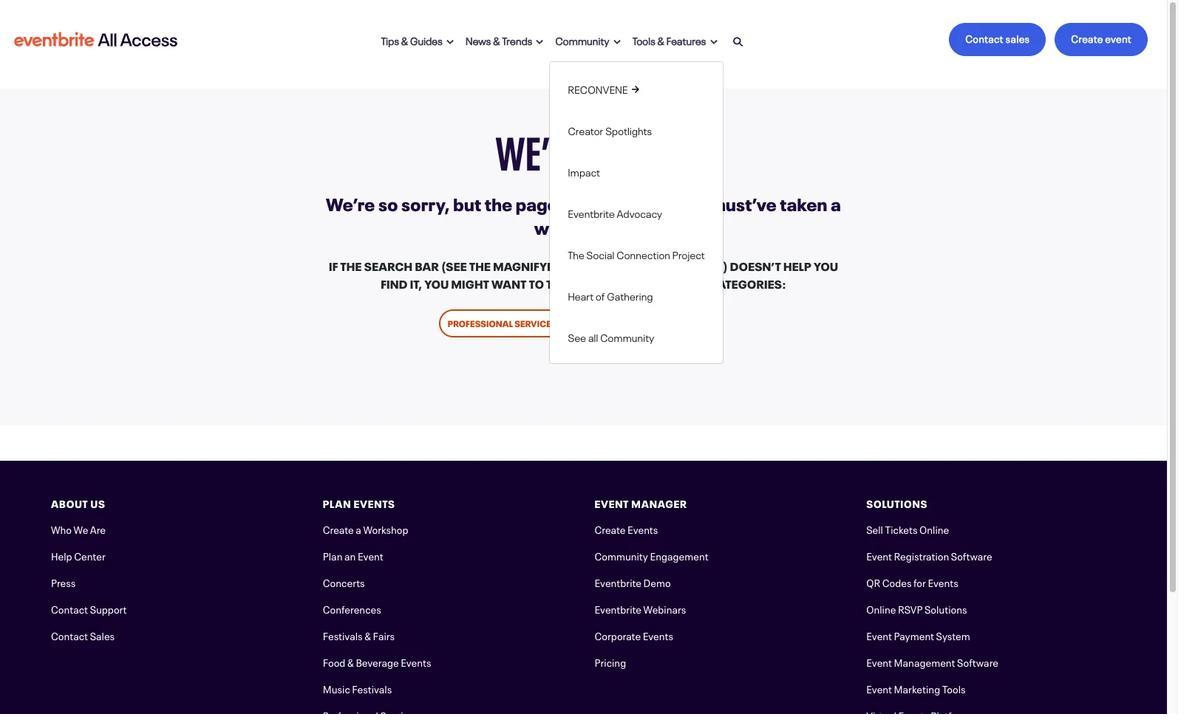 Task type: vqa. For each thing, say whether or not it's contained in the screenshot.
the year
no



Task type: locate. For each thing, give the bounding box(es) containing it.
0 horizontal spatial for
[[682, 190, 707, 216]]

see all community
[[568, 329, 655, 344]]

corporate
[[595, 628, 641, 643]]

arrow image
[[446, 39, 454, 45], [710, 39, 717, 45], [632, 85, 639, 93]]

0 vertical spatial solutions
[[866, 496, 928, 511]]

event left payment
[[866, 628, 892, 643]]

software
[[951, 548, 992, 563], [957, 655, 998, 670]]

0 horizontal spatial a
[[356, 522, 361, 537]]

create up the 'an'
[[323, 522, 354, 537]]

0 vertical spatial for
[[682, 190, 707, 216]]

arrow image inside news & trends link
[[536, 39, 544, 45]]

bar
[[415, 256, 439, 274]]

& for food
[[347, 655, 354, 670]]

event registration software link
[[866, 548, 992, 563]]

of right heart
[[596, 288, 605, 303]]

food & beverage events link
[[323, 655, 431, 670]]

creator spotlights link
[[550, 116, 723, 143]]

event right the 'an'
[[358, 548, 383, 563]]

0 horizontal spatial create
[[323, 522, 354, 537]]

festivals up food in the left bottom of the page
[[323, 628, 363, 643]]

festivals & fairs
[[323, 628, 395, 643]]

connection
[[617, 246, 670, 261]]

0 vertical spatial we're
[[496, 114, 587, 183]]

fairs
[[373, 628, 395, 643]]

0 vertical spatial a
[[831, 190, 841, 216]]

0 vertical spatial contact
[[965, 30, 1004, 45]]

arrow image inside tips & guides link
[[446, 39, 454, 45]]

festivals down food & beverage events "link" at bottom
[[352, 681, 392, 696]]

services
[[515, 316, 557, 330]]

2 arrow image from the left
[[613, 39, 621, 45]]

the right but
[[485, 190, 512, 216]]

0 horizontal spatial arrow image
[[536, 39, 544, 45]]

1 vertical spatial tools
[[942, 681, 966, 696]]

logo eventbrite image
[[12, 26, 180, 53]]

solutions
[[866, 496, 928, 511], [925, 602, 967, 616]]

event for event registration software
[[866, 548, 892, 563]]

concerts link
[[323, 575, 365, 590]]

tools left features
[[633, 32, 655, 47]]

about us
[[51, 496, 105, 511]]

eventbrite for eventbrite advocacy
[[568, 205, 615, 220]]

registration
[[894, 548, 949, 563]]

eventbrite demo link
[[595, 575, 671, 590]]

create
[[1071, 30, 1103, 45], [323, 522, 354, 537], [595, 522, 626, 537]]

you right help
[[814, 256, 838, 274]]

for right the looking on the top right of page
[[682, 190, 707, 216]]

events down event manager
[[628, 522, 658, 537]]

corporate events link
[[595, 628, 673, 643]]

so
[[378, 190, 398, 216]]

plan for plan an event
[[323, 548, 343, 563]]

online
[[919, 522, 949, 537], [866, 602, 896, 616]]

solutions up the tickets
[[866, 496, 928, 511]]

in
[[612, 256, 624, 274]]

1 vertical spatial contact
[[51, 602, 88, 616]]

online up event registration software link
[[919, 522, 949, 537]]

contact support
[[51, 602, 127, 616]]

heart of gathering
[[568, 288, 653, 303]]

creator spotlights
[[568, 122, 652, 137]]

help center
[[51, 548, 106, 563]]

event for event management software
[[866, 655, 892, 670]]

event for event manager
[[595, 496, 629, 511]]

arrow image for community
[[613, 39, 621, 45]]

0 horizontal spatial online
[[866, 602, 896, 616]]

1 horizontal spatial create
[[595, 522, 626, 537]]

& right the news
[[493, 32, 500, 47]]

who we are link
[[51, 522, 106, 537]]

contact sales link
[[51, 628, 115, 643]]

1 horizontal spatial we're
[[496, 114, 587, 183]]

arrow image
[[536, 39, 544, 45], [613, 39, 621, 45]]

create down event manager
[[595, 522, 626, 537]]

events down webinars at the right bottom of the page
[[643, 628, 673, 643]]

online rsvp solutions
[[866, 602, 967, 616]]

we
[[74, 522, 88, 537]]

tools & features link
[[627, 23, 723, 56]]

a
[[831, 190, 841, 216], [356, 522, 361, 537]]

0 vertical spatial eventbrite
[[568, 205, 615, 220]]

the inside we're so sorry, but the page you're looking for must've taken a wrong turn.
[[485, 190, 512, 216]]

1 vertical spatial eventbrite
[[595, 575, 642, 590]]

0 vertical spatial plan
[[323, 496, 351, 511]]

plan left the 'an'
[[323, 548, 343, 563]]

& right food in the left bottom of the page
[[347, 655, 354, 670]]

news & trends link
[[460, 23, 549, 56]]

plan events
[[323, 496, 395, 511]]

of
[[597, 274, 612, 292], [596, 288, 605, 303]]

eventbrite
[[568, 205, 615, 220], [595, 575, 642, 590], [595, 602, 642, 616]]

2 vertical spatial contact
[[51, 628, 88, 643]]

we're for we're so sorry, but the page you're looking for must've taken a wrong turn.
[[326, 190, 375, 216]]

& for festivals
[[364, 628, 371, 643]]

of inside heart of gathering link
[[596, 288, 605, 303]]

create for create events
[[595, 522, 626, 537]]

1 arrow image from the left
[[536, 39, 544, 45]]

sales
[[1006, 30, 1030, 45]]

arrow image right the reconvene
[[632, 85, 639, 93]]

& for news
[[493, 32, 500, 47]]

1 horizontal spatial you
[[814, 256, 838, 274]]

arrow image left search icon
[[710, 39, 717, 45]]

arrow image for news & trends
[[536, 39, 544, 45]]

manager
[[631, 496, 687, 511]]

2 vertical spatial eventbrite
[[595, 602, 642, 616]]

arrow image for guides
[[446, 39, 454, 45]]

events for plan events
[[354, 496, 395, 511]]

event left management
[[866, 655, 892, 670]]

tickets
[[885, 522, 918, 537]]

1 horizontal spatial for
[[913, 575, 926, 590]]

1 horizontal spatial arrow image
[[632, 85, 639, 93]]

solutions up system
[[925, 602, 967, 616]]

for right codes
[[913, 575, 926, 590]]

event left "marketing"
[[866, 681, 892, 696]]

software for event registration software
[[951, 548, 992, 563]]

community engagement link
[[595, 548, 709, 563]]

news
[[466, 32, 491, 47]]

& right the tips
[[401, 32, 408, 47]]

1 horizontal spatial tools
[[942, 681, 966, 696]]

press link
[[51, 575, 76, 590]]

contact for contact sales
[[51, 628, 88, 643]]

community up the reconvene
[[555, 32, 610, 47]]

event up create events
[[595, 496, 629, 511]]

1 vertical spatial software
[[957, 655, 998, 670]]

management
[[894, 655, 955, 670]]

2 horizontal spatial arrow image
[[710, 39, 717, 45]]

arrow image inside community link
[[613, 39, 621, 45]]

music festivals link
[[323, 681, 392, 696]]

0 vertical spatial online
[[919, 522, 949, 537]]

navigation)
[[650, 256, 728, 274]]

2 vertical spatial community
[[595, 548, 648, 563]]

software right the 'registration'
[[951, 548, 992, 563]]

community right all
[[600, 329, 655, 344]]

event for event marketing tools
[[866, 681, 892, 696]]

event
[[1105, 30, 1132, 45]]

want
[[492, 274, 527, 292]]

0 horizontal spatial arrow image
[[446, 39, 454, 45]]

create for create a workshop
[[323, 522, 354, 537]]

impact link
[[550, 158, 723, 184]]

events up create a workshop link
[[354, 496, 395, 511]]

0 horizontal spatial we're
[[326, 190, 375, 216]]

of right one
[[597, 274, 612, 292]]

arrow image inside 'tools & features' link
[[710, 39, 717, 45]]

2 plan from the top
[[323, 548, 343, 563]]

the social connection project link
[[550, 241, 723, 267]]

see
[[568, 329, 586, 344]]

eventbrite webinars
[[595, 602, 686, 616]]

events right beverage
[[401, 655, 431, 670]]

& left features
[[657, 32, 664, 47]]

help center link
[[51, 548, 106, 563]]

0 horizontal spatial you
[[424, 274, 449, 292]]

1 vertical spatial community
[[600, 329, 655, 344]]

page
[[516, 190, 558, 216]]

who
[[51, 522, 72, 537]]

create a workshop
[[323, 522, 408, 537]]

a down plan events in the left of the page
[[356, 522, 361, 537]]

see all community link
[[550, 323, 723, 350]]

software down system
[[957, 655, 998, 670]]

payment
[[894, 628, 934, 643]]

community for community
[[555, 32, 610, 47]]

glass
[[571, 256, 609, 274]]

& left fairs
[[364, 628, 371, 643]]

plan up create a workshop link
[[323, 496, 351, 511]]

tools down event management software 'link'
[[942, 681, 966, 696]]

1 vertical spatial festivals
[[352, 681, 392, 696]]

professional
[[448, 316, 513, 330]]

1 horizontal spatial online
[[919, 522, 949, 537]]

arrow image right guides in the top left of the page
[[446, 39, 454, 45]]

music
[[323, 681, 350, 696]]

create left event
[[1071, 30, 1103, 45]]

find
[[381, 274, 408, 292]]

marketing
[[894, 681, 940, 696]]

community for community engagement
[[595, 548, 648, 563]]

1 vertical spatial we're
[[326, 190, 375, 216]]

event down sell
[[866, 548, 892, 563]]

1 horizontal spatial arrow image
[[613, 39, 621, 45]]

food & beverage events
[[323, 655, 431, 670]]

0 vertical spatial community
[[555, 32, 610, 47]]

for
[[682, 190, 707, 216], [913, 575, 926, 590]]

create a workshop link
[[323, 522, 408, 537]]

we're up page in the left top of the page
[[496, 114, 587, 183]]

1 horizontal spatial a
[[831, 190, 841, 216]]

festivals
[[323, 628, 363, 643], [352, 681, 392, 696]]

qr
[[866, 575, 880, 590]]

you right it, on the left top of the page
[[424, 274, 449, 292]]

tools
[[633, 32, 655, 47], [942, 681, 966, 696]]

arrow image inside 'reconvene' link
[[632, 85, 639, 93]]

we're inside we're so sorry, but the page you're looking for must've taken a wrong turn.
[[326, 190, 375, 216]]

0 vertical spatial software
[[951, 548, 992, 563]]

1 plan from the top
[[323, 496, 351, 511]]

it,
[[410, 274, 422, 292]]

contact sales link
[[949, 23, 1046, 56]]

0 horizontal spatial tools
[[633, 32, 655, 47]]

the social connection project
[[568, 246, 705, 261]]

community down create events
[[595, 548, 648, 563]]

online down qr
[[866, 602, 896, 616]]

trends
[[502, 32, 532, 47]]

corporate events
[[595, 628, 673, 643]]

1 vertical spatial online
[[866, 602, 896, 616]]

arrow image right trends
[[536, 39, 544, 45]]

2 horizontal spatial create
[[1071, 30, 1103, 45]]

1 vertical spatial plan
[[323, 548, 343, 563]]

arrow image up the reconvene
[[613, 39, 621, 45]]

a right taken
[[831, 190, 841, 216]]

create for create event
[[1071, 30, 1103, 45]]

we're left so
[[326, 190, 375, 216]]

& for tools
[[657, 32, 664, 47]]

contact sales
[[965, 30, 1030, 45]]



Task type: describe. For each thing, give the bounding box(es) containing it.
social
[[586, 246, 615, 261]]

eventbrite advocacy
[[568, 205, 662, 220]]

event payment system link
[[866, 628, 970, 643]]

1 vertical spatial a
[[356, 522, 361, 537]]

the right if
[[340, 256, 362, 274]]

food
[[323, 655, 345, 670]]

sales
[[90, 628, 115, 643]]

one
[[570, 274, 594, 292]]

0 vertical spatial festivals
[[323, 628, 363, 643]]

heart of gathering link
[[550, 282, 723, 309]]

about
[[51, 496, 88, 511]]

might
[[451, 274, 489, 292]]

festivals & fairs link
[[323, 628, 395, 643]]

but
[[453, 190, 481, 216]]

arrow image for features
[[710, 39, 717, 45]]

contact support link
[[51, 602, 127, 616]]

demo
[[643, 575, 671, 590]]

sell tickets online link
[[866, 522, 949, 537]]

event payment system
[[866, 628, 970, 643]]

the right (see in the top left of the page
[[469, 256, 491, 274]]

reconvene
[[568, 81, 628, 96]]

gathering
[[607, 288, 653, 303]]

create events link
[[595, 522, 658, 537]]

eventbrite advocacy link
[[550, 199, 723, 226]]

news & trends
[[466, 32, 532, 47]]

wrong
[[534, 214, 588, 239]]

us
[[91, 496, 105, 511]]

event marketing tools link
[[866, 681, 966, 696]]

qr codes for events link
[[866, 575, 958, 590]]

doesn't
[[730, 256, 781, 274]]

professional services
[[448, 316, 557, 330]]

who we are
[[51, 522, 106, 537]]

creator
[[568, 122, 603, 137]]

try
[[546, 274, 567, 292]]

professional services link
[[439, 310, 566, 338]]

an
[[344, 548, 356, 563]]

taken
[[780, 190, 827, 216]]

plan for plan events
[[323, 496, 351, 511]]

tools & features
[[633, 32, 706, 47]]

eventbrite webinars link
[[595, 602, 686, 616]]

pricing link
[[595, 655, 626, 670]]

software for event management software
[[957, 655, 998, 670]]

1 vertical spatial for
[[913, 575, 926, 590]]

sorry,
[[401, 190, 450, 216]]

0 vertical spatial tools
[[633, 32, 655, 47]]

1 vertical spatial solutions
[[925, 602, 967, 616]]

events for corporate events
[[643, 628, 673, 643]]

are
[[90, 522, 106, 537]]

concerts
[[323, 575, 365, 590]]

tips & guides
[[381, 32, 443, 47]]

event management software
[[866, 655, 998, 670]]

project
[[672, 246, 705, 261]]

looking
[[617, 190, 679, 216]]

spotlights
[[605, 122, 652, 137]]

event for event payment system
[[866, 628, 892, 643]]

you're
[[561, 190, 614, 216]]

contact for contact sales
[[965, 30, 1004, 45]]

a inside we're so sorry, but the page you're looking for must've taken a wrong turn.
[[831, 190, 841, 216]]

these
[[614, 274, 650, 292]]

create events
[[595, 522, 658, 537]]

plan an event
[[323, 548, 383, 563]]

we're for we're lost.
[[496, 114, 587, 183]]

sell tickets online
[[866, 522, 949, 537]]

tips & guides link
[[375, 23, 460, 56]]

qr codes for events
[[866, 575, 958, 590]]

lost.
[[593, 114, 671, 183]]

the right in
[[626, 256, 648, 274]]

beverage
[[356, 655, 399, 670]]

the
[[568, 246, 584, 261]]

rsvp
[[898, 602, 923, 616]]

search icon image
[[733, 37, 743, 48]]

engagement
[[650, 548, 709, 563]]

features
[[666, 32, 706, 47]]

guides
[[410, 32, 443, 47]]

eventbrite for eventbrite webinars
[[595, 602, 642, 616]]

contact for contact support
[[51, 602, 88, 616]]

must've
[[710, 190, 777, 216]]

events for create events
[[628, 522, 658, 537]]

categories:
[[709, 274, 786, 292]]

center
[[74, 548, 106, 563]]

we're lost.
[[496, 114, 671, 183]]

community link
[[549, 23, 627, 56]]

tips
[[381, 32, 399, 47]]

we're so sorry, but the page you're looking for must've taken a wrong turn.
[[326, 190, 841, 239]]

eventbrite for eventbrite demo
[[595, 575, 642, 590]]

for inside we're so sorry, but the page you're looking for must've taken a wrong turn.
[[682, 190, 707, 216]]

& for tips
[[401, 32, 408, 47]]

all
[[588, 329, 598, 344]]

of inside 'if the search bar (see the magnifying glass in the navigation) doesn't help you find it, you might want to try one of these popular categories:'
[[597, 274, 612, 292]]

sell
[[866, 522, 883, 537]]

conferences
[[323, 602, 381, 616]]

create event
[[1071, 30, 1132, 45]]

if
[[329, 256, 338, 274]]

help
[[51, 548, 72, 563]]

event manager
[[595, 496, 687, 511]]

events down event registration software
[[928, 575, 958, 590]]

online rsvp solutions link
[[866, 602, 967, 616]]

eventbrite demo
[[595, 575, 671, 590]]

workshop
[[363, 522, 408, 537]]

if the search bar (see the magnifying glass in the navigation) doesn't help you find it, you might want to try one of these popular categories:
[[329, 256, 838, 292]]



